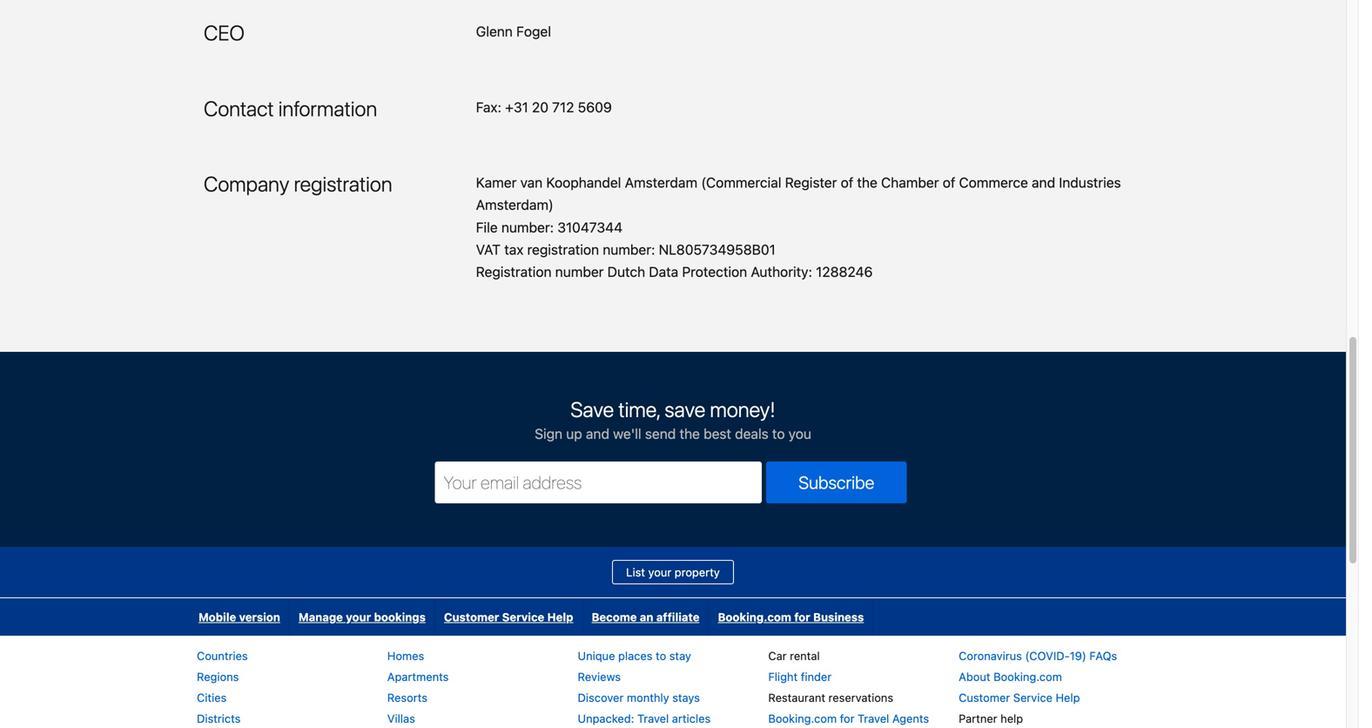 Task type: locate. For each thing, give the bounding box(es) containing it.
mobile version
[[199, 611, 280, 624]]

0 vertical spatial the
[[857, 174, 878, 191]]

0 vertical spatial for
[[795, 611, 811, 624]]

business
[[814, 611, 864, 624]]

reviews link
[[578, 670, 621, 683]]

0 vertical spatial registration
[[294, 172, 392, 196]]

property
[[675, 566, 720, 579]]

industries
[[1059, 174, 1121, 191]]

registration
[[476, 263, 552, 280]]

0 vertical spatial and
[[1032, 174, 1056, 191]]

number: up dutch
[[603, 241, 655, 258]]

your inside 'link'
[[346, 611, 371, 624]]

service
[[502, 611, 545, 624], [1014, 691, 1053, 704]]

0 horizontal spatial for
[[795, 611, 811, 624]]

1 horizontal spatial registration
[[527, 241, 599, 258]]

customer service help link
[[435, 598, 582, 636], [959, 691, 1080, 704]]

apartments link
[[387, 670, 449, 683]]

number: down the amsterdam)
[[502, 219, 554, 235]]

protection
[[682, 263, 747, 280]]

help left become
[[547, 611, 574, 624]]

to left you
[[772, 426, 785, 442]]

you
[[789, 426, 812, 442]]

information
[[278, 96, 377, 120]]

0 horizontal spatial help
[[547, 611, 574, 624]]

1 horizontal spatial of
[[943, 174, 956, 191]]

resorts
[[387, 691, 428, 704]]

1 vertical spatial booking.com
[[994, 670, 1062, 683]]

1 horizontal spatial and
[[1032, 174, 1056, 191]]

0 horizontal spatial customer service help link
[[435, 598, 582, 636]]

registration down the "information"
[[294, 172, 392, 196]]

reviews
[[578, 670, 621, 683]]

company
[[204, 172, 289, 196]]

partner help link
[[959, 712, 1024, 725]]

0 horizontal spatial your
[[346, 611, 371, 624]]

customer
[[444, 611, 499, 624], [959, 691, 1010, 704]]

customer inside coronavirus (covid-19) faqs about booking.com customer service help partner help
[[959, 691, 1010, 704]]

the inside save time, save money! sign up and we'll send the best deals to you
[[680, 426, 700, 442]]

booking.com down restaurant
[[769, 712, 837, 725]]

to inside save time, save money! sign up and we'll send the best deals to you
[[772, 426, 785, 442]]

data
[[649, 263, 679, 280]]

of right register
[[841, 174, 854, 191]]

1 horizontal spatial service
[[1014, 691, 1053, 704]]

1 horizontal spatial customer service help link
[[959, 691, 1080, 704]]

to left stay
[[656, 649, 666, 662]]

booking.com inside car rental flight finder restaurant reservations booking.com for travel agents
[[769, 712, 837, 725]]

booking.com for travel agents link
[[769, 712, 929, 725]]

customer right bookings
[[444, 611, 499, 624]]

(covid-
[[1026, 649, 1070, 662]]

0 horizontal spatial service
[[502, 611, 545, 624]]

Your email address email field
[[435, 462, 762, 503]]

districts link
[[197, 712, 241, 725]]

affiliate
[[656, 611, 700, 624]]

of
[[841, 174, 854, 191], [943, 174, 956, 191]]

1 vertical spatial help
[[1056, 691, 1080, 704]]

1 vertical spatial the
[[680, 426, 700, 442]]

1 vertical spatial registration
[[527, 241, 599, 258]]

save time, save money! sign up and we'll send the best deals to you
[[535, 397, 812, 442]]

reservations
[[829, 691, 894, 704]]

articles
[[672, 712, 711, 725]]

your
[[648, 566, 672, 579], [346, 611, 371, 624]]

1 horizontal spatial customer
[[959, 691, 1010, 704]]

1 vertical spatial to
[[656, 649, 666, 662]]

deals
[[735, 426, 769, 442]]

1 vertical spatial customer service help link
[[959, 691, 1080, 704]]

0 vertical spatial your
[[648, 566, 672, 579]]

number:
[[502, 219, 554, 235], [603, 241, 655, 258]]

car rental link
[[769, 649, 820, 662]]

amsterdam
[[625, 174, 698, 191]]

0 vertical spatial customer
[[444, 611, 499, 624]]

registration
[[294, 172, 392, 196], [527, 241, 599, 258]]

up
[[566, 426, 582, 442]]

1 horizontal spatial your
[[648, 566, 672, 579]]

1 travel from the left
[[638, 712, 669, 725]]

for inside car rental flight finder restaurant reservations booking.com for travel agents
[[840, 712, 855, 725]]

restaurant
[[769, 691, 826, 704]]

your for manage
[[346, 611, 371, 624]]

your for list
[[648, 566, 672, 579]]

booking.com up car
[[718, 611, 792, 624]]

about booking.com link
[[959, 670, 1062, 683]]

booking.com inside coronavirus (covid-19) faqs about booking.com customer service help partner help
[[994, 670, 1062, 683]]

1 horizontal spatial help
[[1056, 691, 1080, 704]]

navigation inside the save time, save money! footer
[[190, 598, 874, 636]]

villas
[[387, 712, 415, 725]]

help inside navigation
[[547, 611, 574, 624]]

send
[[645, 426, 676, 442]]

0 horizontal spatial travel
[[638, 712, 669, 725]]

navigation
[[190, 598, 874, 636]]

and
[[1032, 174, 1056, 191], [586, 426, 610, 442]]

2 travel from the left
[[858, 712, 889, 725]]

authority:
[[751, 263, 813, 280]]

customer up partner
[[959, 691, 1010, 704]]

1 horizontal spatial for
[[840, 712, 855, 725]]

the inside the kamer van koophandel amsterdam (commercial register of the chamber of commerce and industries amsterdam) file number: 31047344 vat tax registration number: nl805734958b01 registration number dutch data protection authority: 1288246
[[857, 174, 878, 191]]

and right up
[[586, 426, 610, 442]]

your right manage
[[346, 611, 371, 624]]

your right list
[[648, 566, 672, 579]]

1 vertical spatial customer
[[959, 691, 1010, 704]]

1 vertical spatial your
[[346, 611, 371, 624]]

0 horizontal spatial of
[[841, 174, 854, 191]]

1 vertical spatial service
[[1014, 691, 1053, 704]]

customer service help link for partner help
[[959, 691, 1080, 704]]

travel
[[638, 712, 669, 725], [858, 712, 889, 725]]

glenn
[[476, 23, 513, 40]]

save time, save money! footer
[[0, 351, 1346, 728]]

registration up the number
[[527, 241, 599, 258]]

travel down monthly
[[638, 712, 669, 725]]

contact information
[[204, 96, 377, 120]]

the down the save
[[680, 426, 700, 442]]

(commercial
[[701, 174, 782, 191]]

service inside navigation
[[502, 611, 545, 624]]

resorts link
[[387, 691, 428, 704]]

0 vertical spatial customer service help link
[[435, 598, 582, 636]]

car rental flight finder restaurant reservations booking.com for travel agents
[[769, 649, 929, 725]]

an
[[640, 611, 654, 624]]

booking.com down coronavirus (covid-19) faqs link
[[994, 670, 1062, 683]]

0 vertical spatial number:
[[502, 219, 554, 235]]

0 horizontal spatial to
[[656, 649, 666, 662]]

and left industries
[[1032, 174, 1056, 191]]

become an affiliate link
[[583, 598, 709, 636]]

chamber
[[881, 174, 939, 191]]

0 vertical spatial booking.com
[[718, 611, 792, 624]]

partner
[[959, 712, 998, 725]]

0 horizontal spatial and
[[586, 426, 610, 442]]

1 horizontal spatial to
[[772, 426, 785, 442]]

1 vertical spatial for
[[840, 712, 855, 725]]

unique
[[578, 649, 615, 662]]

help down 19)
[[1056, 691, 1080, 704]]

0 vertical spatial service
[[502, 611, 545, 624]]

subscribe
[[799, 472, 875, 493]]

+31
[[505, 99, 528, 115]]

for left business
[[795, 611, 811, 624]]

1 horizontal spatial number:
[[603, 241, 655, 258]]

restaurant reservations link
[[769, 691, 894, 704]]

1 horizontal spatial travel
[[858, 712, 889, 725]]

travel down reservations at the right
[[858, 712, 889, 725]]

the left the chamber
[[857, 174, 878, 191]]

help
[[547, 611, 574, 624], [1056, 691, 1080, 704]]

1 vertical spatial and
[[586, 426, 610, 442]]

5609
[[578, 99, 612, 115]]

stay
[[670, 649, 691, 662]]

for
[[795, 611, 811, 624], [840, 712, 855, 725]]

1 horizontal spatial the
[[857, 174, 878, 191]]

for down reservations at the right
[[840, 712, 855, 725]]

unique places to stay reviews discover monthly stays unpacked: travel articles
[[578, 649, 711, 725]]

company registration
[[204, 172, 392, 196]]

save
[[571, 397, 614, 422]]

2 vertical spatial booking.com
[[769, 712, 837, 725]]

0 horizontal spatial the
[[680, 426, 700, 442]]

1 of from the left
[[841, 174, 854, 191]]

0 vertical spatial to
[[772, 426, 785, 442]]

navigation containing mobile version
[[190, 598, 874, 636]]

we'll
[[613, 426, 642, 442]]

booking.com inside booking.com for business link
[[718, 611, 792, 624]]

0 horizontal spatial number:
[[502, 219, 554, 235]]

of right the chamber
[[943, 174, 956, 191]]

help inside coronavirus (covid-19) faqs about booking.com customer service help partner help
[[1056, 691, 1080, 704]]

0 vertical spatial help
[[547, 611, 574, 624]]

help
[[1001, 712, 1024, 725]]



Task type: vqa. For each thing, say whether or not it's contained in the screenshot.


Task type: describe. For each thing, give the bounding box(es) containing it.
customer service help link for become an affiliate
[[435, 598, 582, 636]]

booking.com for business link
[[709, 598, 873, 636]]

cities link
[[197, 691, 227, 704]]

coronavirus
[[959, 649, 1022, 662]]

nl805734958b01
[[659, 241, 776, 258]]

fax: +31 20 712 5609
[[476, 99, 612, 115]]

and inside save time, save money! sign up and we'll send the best deals to you
[[586, 426, 610, 442]]

contact
[[204, 96, 274, 120]]

mobile version link
[[190, 598, 289, 636]]

0 horizontal spatial registration
[[294, 172, 392, 196]]

flight finder link
[[769, 670, 832, 683]]

number
[[555, 263, 604, 280]]

list your property
[[626, 566, 720, 579]]

become
[[592, 611, 637, 624]]

villas link
[[387, 712, 415, 725]]

cities
[[197, 691, 227, 704]]

19)
[[1070, 649, 1087, 662]]

regions
[[197, 670, 239, 683]]

discover
[[578, 691, 624, 704]]

homes
[[387, 649, 424, 662]]

mobile
[[199, 611, 236, 624]]

version
[[239, 611, 280, 624]]

travel inside car rental flight finder restaurant reservations booking.com for travel agents
[[858, 712, 889, 725]]

apartments
[[387, 670, 449, 683]]

vat
[[476, 241, 501, 258]]

coronavirus (covid-19) faqs link
[[959, 649, 1118, 662]]

coronavirus (covid-19) faqs about booking.com customer service help partner help
[[959, 649, 1118, 725]]

flight
[[769, 670, 798, 683]]

and inside the kamer van koophandel amsterdam (commercial register of the chamber of commerce and industries amsterdam) file number: 31047344 vat tax registration number: nl805734958b01 registration number dutch data protection authority: 1288246
[[1032, 174, 1056, 191]]

registration inside the kamer van koophandel amsterdam (commercial register of the chamber of commerce and industries amsterdam) file number: 31047344 vat tax registration number: nl805734958b01 registration number dutch data protection authority: 1288246
[[527, 241, 599, 258]]

0 horizontal spatial customer
[[444, 611, 499, 624]]

bookings
[[374, 611, 426, 624]]

stays
[[673, 691, 700, 704]]

money!
[[710, 397, 776, 422]]

manage
[[299, 611, 343, 624]]

list your property link
[[612, 560, 734, 584]]

fogel
[[517, 23, 551, 40]]

list
[[626, 566, 645, 579]]

20
[[532, 99, 549, 115]]

discover monthly stays link
[[578, 691, 700, 704]]

monthly
[[627, 691, 669, 704]]

31047344
[[558, 219, 623, 235]]

best
[[704, 426, 732, 442]]

countries
[[197, 649, 248, 662]]

districts
[[197, 712, 241, 725]]

glenn fogel
[[476, 23, 551, 40]]

2 of from the left
[[943, 174, 956, 191]]

homes apartments resorts villas
[[387, 649, 449, 725]]

homes link
[[387, 649, 424, 662]]

time,
[[619, 397, 660, 422]]

kamer
[[476, 174, 517, 191]]

to inside unique places to stay reviews discover monthly stays unpacked: travel articles
[[656, 649, 666, 662]]

fax:
[[476, 99, 502, 115]]

service inside coronavirus (covid-19) faqs about booking.com customer service help partner help
[[1014, 691, 1053, 704]]

sign
[[535, 426, 563, 442]]

van
[[520, 174, 543, 191]]

car
[[769, 649, 787, 662]]

countries link
[[197, 649, 248, 662]]

travel inside unique places to stay reviews discover monthly stays unpacked: travel articles
[[638, 712, 669, 725]]

booking.com for business
[[718, 611, 864, 624]]

for inside navigation
[[795, 611, 811, 624]]

unpacked: travel articles link
[[578, 712, 711, 725]]

koophandel
[[546, 174, 621, 191]]

file
[[476, 219, 498, 235]]

amsterdam)
[[476, 197, 554, 213]]

about
[[959, 670, 991, 683]]

register
[[785, 174, 837, 191]]

manage your bookings
[[299, 611, 426, 624]]

kamer van koophandel amsterdam (commercial register of the chamber of commerce and industries amsterdam) file number: 31047344 vat tax registration number: nl805734958b01 registration number dutch data protection authority: 1288246
[[476, 174, 1121, 280]]

regions link
[[197, 670, 239, 683]]

finder
[[801, 670, 832, 683]]

agents
[[893, 712, 929, 725]]

customer service help
[[444, 611, 574, 624]]

places
[[618, 649, 653, 662]]

commerce
[[959, 174, 1028, 191]]

1 vertical spatial number:
[[603, 241, 655, 258]]

save
[[665, 397, 706, 422]]

rental
[[790, 649, 820, 662]]

dutch
[[608, 263, 645, 280]]

tax
[[504, 241, 524, 258]]

countries regions cities districts
[[197, 649, 248, 725]]

unique places to stay link
[[578, 649, 691, 662]]



